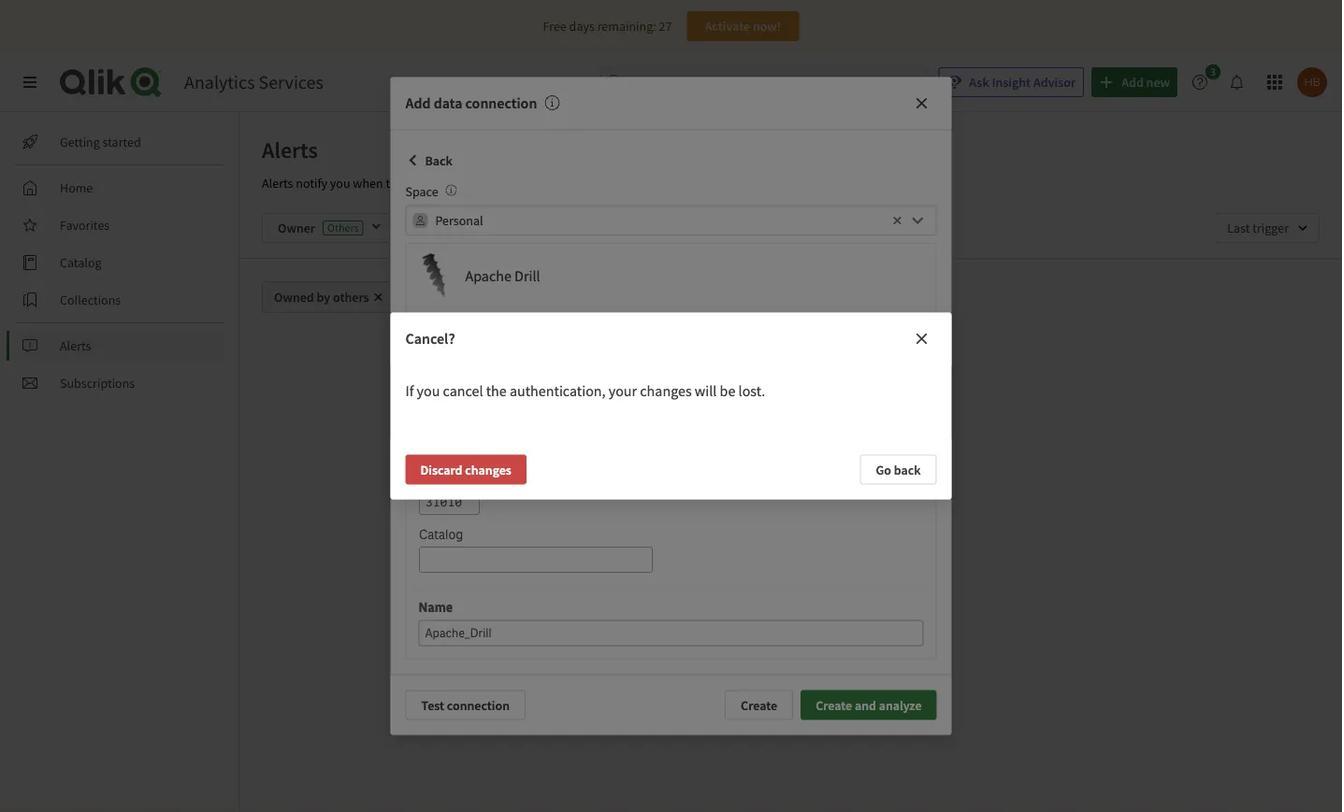 Task type: describe. For each thing, give the bounding box(es) containing it.
apache
[[465, 267, 512, 285]]

find
[[877, 513, 899, 529]]

1 vertical spatial changes
[[640, 382, 692, 401]]

collections
[[60, 292, 121, 309]]

owned
[[274, 289, 314, 306]]

days
[[569, 18, 595, 35]]

ask insight advisor
[[969, 74, 1076, 91]]

go back button
[[860, 455, 937, 485]]

alerts inside navigation pane element
[[60, 338, 91, 355]]

clear all button
[[399, 282, 475, 313]]

by
[[317, 289, 330, 306]]

home
[[60, 180, 93, 196]]

insight
[[992, 74, 1031, 91]]

cancel? dialog
[[391, 313, 952, 500]]

activate now! link
[[687, 11, 799, 41]]

changes inside button
[[465, 462, 512, 478]]

catalog link
[[15, 248, 225, 278]]

0 vertical spatial you
[[330, 175, 350, 192]]

the
[[486, 382, 507, 401]]

go
[[876, 462, 891, 478]]

choose the space to which you would like to add this connection. a space allows you to share and control access to items. tooltip
[[438, 183, 457, 200]]

to
[[863, 513, 875, 529]]

free days remaining: 27
[[543, 18, 672, 35]]

try
[[676, 513, 693, 529]]

authentication,
[[510, 382, 606, 401]]

apache drill
[[465, 267, 540, 285]]

owned by others button
[[262, 282, 392, 313]]

data.
[[584, 175, 611, 192]]

filters region
[[239, 198, 1342, 258]]

0 vertical spatial changes
[[495, 175, 541, 192]]

analytics
[[184, 71, 255, 94]]

remaining:
[[597, 18, 656, 35]]

clear all
[[414, 289, 460, 306]]

1 vertical spatial alerts
[[262, 175, 293, 192]]

analytics services element
[[184, 71, 323, 94]]

for.
[[837, 531, 854, 548]]

Search text field
[[630, 67, 927, 98]]

no results found try adjusting your search or filters to find what you are looking for.
[[676, 487, 929, 548]]

in
[[543, 175, 554, 192]]

go back
[[876, 462, 921, 478]]

alerts link
[[15, 331, 225, 361]]

found
[[817, 487, 855, 506]]

getting started link
[[15, 127, 225, 157]]

now!
[[753, 18, 781, 35]]

clear
[[414, 289, 443, 306]]

you inside 'no results found try adjusting your search or filters to find what you are looking for.'
[[750, 531, 770, 548]]

activate
[[705, 18, 750, 35]]

all
[[446, 289, 460, 306]]

important
[[437, 175, 493, 192]]

search
[[777, 513, 813, 529]]

your for the
[[609, 382, 637, 401]]

create and analyze
[[816, 697, 922, 714]]

add
[[406, 94, 431, 113]]

what
[[901, 513, 929, 529]]

0 horizontal spatial your
[[556, 175, 581, 192]]

lost.
[[739, 382, 765, 401]]

ask insight advisor button
[[939, 67, 1084, 97]]

create for create
[[741, 697, 777, 714]]

discard changes button
[[406, 455, 526, 485]]

test connection
[[421, 697, 510, 714]]

subscriptions
[[60, 375, 135, 392]]

close sidebar menu image
[[22, 75, 37, 90]]



Task type: locate. For each thing, give the bounding box(es) containing it.
create and analyze button
[[801, 691, 937, 721]]

services
[[259, 71, 323, 94]]

1 horizontal spatial your
[[609, 382, 637, 401]]

connection right data
[[465, 94, 537, 113]]

your right in
[[556, 175, 581, 192]]

2 vertical spatial changes
[[465, 462, 512, 478]]

add data connection dialog
[[391, 77, 952, 736]]

back button
[[406, 145, 453, 175]]

navigation pane element
[[0, 120, 239, 406]]

1 horizontal spatial you
[[417, 382, 440, 401]]

you right if
[[417, 382, 440, 401]]

are inside 'no results found try adjusting your search or filters to find what you are looking for.'
[[773, 531, 790, 548]]

discard
[[420, 462, 463, 478]]

advisor
[[1034, 74, 1076, 91]]

test connection button
[[406, 691, 526, 721]]

and
[[855, 697, 876, 714]]

your for try
[[749, 513, 774, 529]]

add data connection
[[406, 94, 537, 113]]

create
[[741, 697, 777, 714], [816, 697, 852, 714]]

analytics services
[[184, 71, 323, 94]]

notify
[[296, 175, 327, 192]]

activate now!
[[705, 18, 781, 35]]

1 vertical spatial connection
[[447, 697, 510, 714]]

looking
[[793, 531, 834, 548]]

your
[[556, 175, 581, 192], [609, 382, 637, 401], [749, 513, 774, 529]]

connection inside button
[[447, 697, 510, 714]]

searchbar element
[[600, 67, 927, 98]]

back
[[894, 462, 921, 478]]

if you cancel the authentication, your changes will be lost.
[[406, 382, 765, 401]]

no
[[749, 487, 767, 506]]

2 vertical spatial your
[[749, 513, 774, 529]]

back
[[425, 152, 453, 169]]

are left choose the space to which you would like to add this connection. a space allows you to share and control access to items. tooltip
[[417, 175, 435, 192]]

0 horizontal spatial create
[[741, 697, 777, 714]]

there
[[386, 175, 415, 192]]

0 vertical spatial your
[[556, 175, 581, 192]]

last trigger image
[[1215, 213, 1320, 243]]

connection
[[465, 94, 537, 113], [447, 697, 510, 714]]

alerts up subscriptions
[[60, 338, 91, 355]]

cancel?
[[406, 330, 455, 348]]

create for create and analyze
[[816, 697, 852, 714]]

drill
[[515, 267, 540, 285]]

your inside cancel? dialog
[[609, 382, 637, 401]]

getting
[[60, 134, 100, 151]]

0 vertical spatial connection
[[465, 94, 537, 113]]

owned by others
[[274, 289, 369, 306]]

adjusting
[[696, 513, 747, 529]]

analyze
[[879, 697, 922, 714]]

test
[[421, 697, 444, 714]]

changes left in
[[495, 175, 541, 192]]

filters
[[829, 513, 861, 529]]

ask
[[969, 74, 989, 91]]

changes
[[495, 175, 541, 192], [640, 382, 692, 401], [465, 462, 512, 478]]

you
[[330, 175, 350, 192], [417, 382, 440, 401], [750, 531, 770, 548]]

space
[[406, 183, 438, 200]]

if
[[406, 382, 414, 401]]

1 horizontal spatial are
[[773, 531, 790, 548]]

discard changes
[[420, 462, 512, 478]]

create button
[[725, 691, 793, 721]]

collections link
[[15, 285, 225, 315]]

others
[[333, 289, 369, 306]]

2 horizontal spatial your
[[749, 513, 774, 529]]

your right the authentication,
[[609, 382, 637, 401]]

favorites link
[[15, 210, 225, 240]]

started
[[103, 134, 141, 151]]

data
[[434, 94, 462, 113]]

you down no
[[750, 531, 770, 548]]

when
[[353, 175, 383, 192]]

choose the space to which you would like to add this connection. a space allows you to share and control access to items. image
[[446, 185, 457, 196]]

1 vertical spatial your
[[609, 382, 637, 401]]

alerts notify you when there are important changes in your data.
[[262, 175, 611, 192]]

getting started
[[60, 134, 141, 151]]

apache drill image
[[411, 254, 456, 299]]

1 vertical spatial you
[[417, 382, 440, 401]]

you inside cancel? dialog
[[417, 382, 440, 401]]

are
[[417, 175, 435, 192], [773, 531, 790, 548]]

0 horizontal spatial are
[[417, 175, 435, 192]]

are down the "search"
[[773, 531, 790, 548]]

1 create from the left
[[741, 697, 777, 714]]

results
[[770, 487, 814, 506]]

will
[[695, 382, 717, 401]]

catalog
[[60, 254, 102, 271]]

0 horizontal spatial you
[[330, 175, 350, 192]]

free
[[543, 18, 567, 35]]

1 vertical spatial are
[[773, 531, 790, 548]]

changes right discard
[[465, 462, 512, 478]]

27
[[659, 18, 672, 35]]

2 vertical spatial alerts
[[60, 338, 91, 355]]

cancel
[[443, 382, 483, 401]]

favorites
[[60, 217, 110, 234]]

changes left will
[[640, 382, 692, 401]]

be
[[720, 382, 736, 401]]

subscriptions link
[[15, 369, 225, 399]]

your inside 'no results found try adjusting your search or filters to find what you are looking for.'
[[749, 513, 774, 529]]

0 vertical spatial alerts
[[262, 136, 318, 164]]

or
[[815, 513, 827, 529]]

your down no
[[749, 513, 774, 529]]

alerts
[[262, 136, 318, 164], [262, 175, 293, 192], [60, 338, 91, 355]]

connection right test
[[447, 697, 510, 714]]

2 vertical spatial you
[[750, 531, 770, 548]]

2 create from the left
[[816, 697, 852, 714]]

you left when
[[330, 175, 350, 192]]

1 horizontal spatial create
[[816, 697, 852, 714]]

2 horizontal spatial you
[[750, 531, 770, 548]]

alerts left notify
[[262, 175, 293, 192]]

alerts up notify
[[262, 136, 318, 164]]

home link
[[15, 173, 225, 203]]

0 vertical spatial are
[[417, 175, 435, 192]]



Task type: vqa. For each thing, say whether or not it's contained in the screenshot.
Anyone within the OWNER Option Group
no



